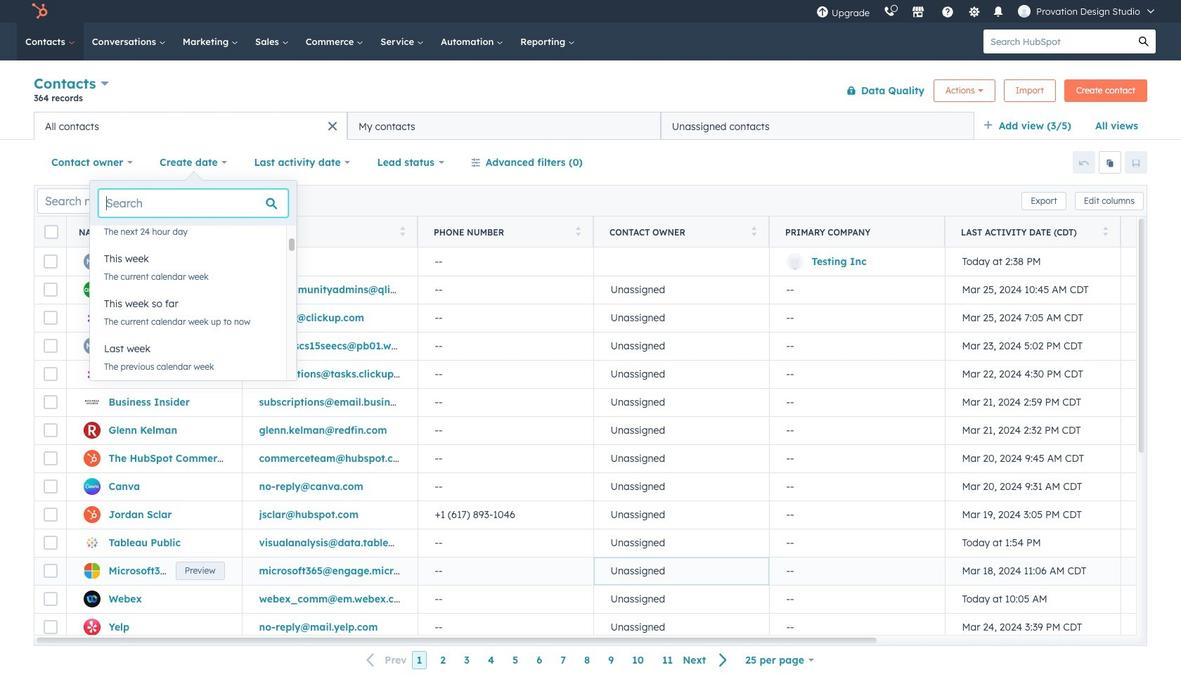 Task type: describe. For each thing, give the bounding box(es) containing it.
1 press to sort. element from the left
[[224, 226, 229, 238]]

4 press to sort. element from the left
[[752, 226, 757, 238]]

2 press to sort. image from the left
[[576, 226, 581, 236]]

Search search field
[[98, 189, 288, 217]]

pagination navigation
[[358, 651, 737, 670]]

2 press to sort. image from the left
[[752, 226, 757, 236]]

5 press to sort. element from the left
[[1103, 226, 1109, 238]]

3 press to sort. image from the left
[[1103, 226, 1109, 236]]

3 press to sort. element from the left
[[576, 226, 581, 238]]

marketplaces image
[[912, 6, 925, 19]]

Search HubSpot search field
[[984, 30, 1133, 53]]

1 press to sort. image from the left
[[224, 226, 229, 236]]



Task type: vqa. For each thing, say whether or not it's contained in the screenshot.
Pagination navigation
yes



Task type: locate. For each thing, give the bounding box(es) containing it.
column header
[[770, 217, 946, 248]]

james peterson image
[[1019, 5, 1031, 18]]

2 horizontal spatial press to sort. image
[[1103, 226, 1109, 236]]

1 horizontal spatial press to sort. image
[[752, 226, 757, 236]]

banner
[[34, 72, 1148, 112]]

press to sort. image
[[400, 226, 405, 236], [576, 226, 581, 236], [1103, 226, 1109, 236]]

press to sort. element
[[224, 226, 229, 238], [400, 226, 405, 238], [576, 226, 581, 238], [752, 226, 757, 238], [1103, 226, 1109, 238]]

menu
[[810, 0, 1165, 23]]

0 horizontal spatial press to sort. image
[[224, 226, 229, 236]]

1 press to sort. image from the left
[[400, 226, 405, 236]]

Search name, phone, email addresses, or company search field
[[37, 188, 208, 213]]

0 horizontal spatial press to sort. image
[[400, 226, 405, 236]]

2 press to sort. element from the left
[[400, 226, 405, 238]]

list box
[[90, 200, 297, 425]]

1 horizontal spatial press to sort. image
[[576, 226, 581, 236]]

press to sort. image
[[224, 226, 229, 236], [752, 226, 757, 236]]



